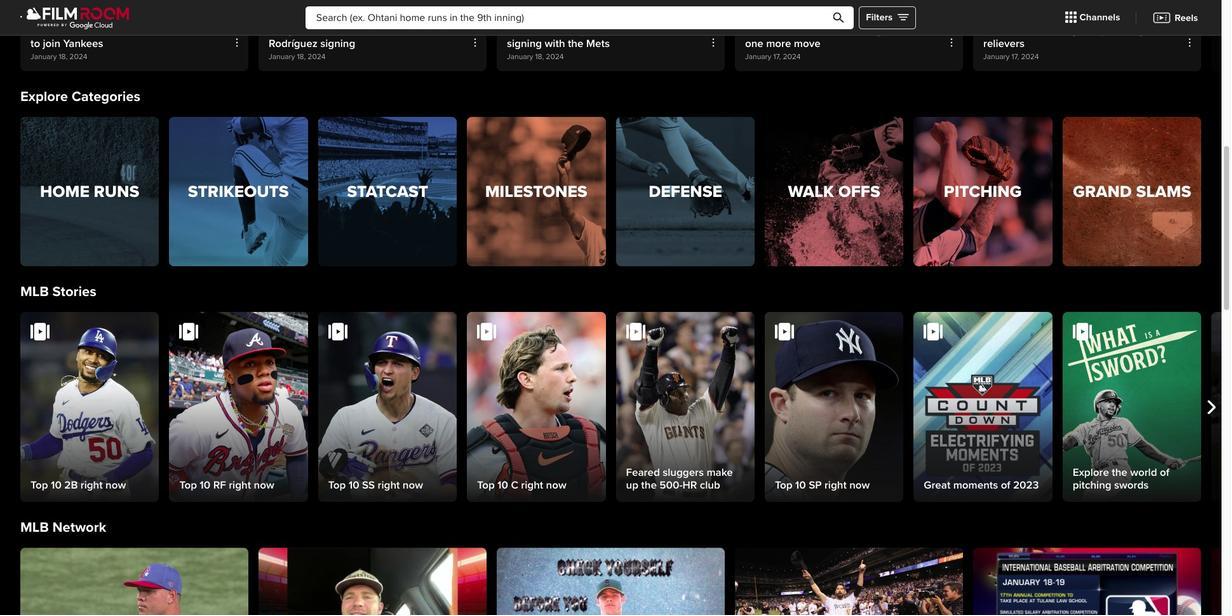 Task type: locate. For each thing, give the bounding box(es) containing it.
3 talks from the left
[[1020, 23, 1042, 37]]

17, inside morosi talks bellinger, top free agent relievers january 17, 2024
[[1012, 52, 1020, 61]]

feared sluggers  
make up the  
500-hr club image
[[616, 312, 755, 502]]

agent
[[1133, 23, 1161, 37]]

5 10 from the left
[[796, 479, 806, 492]]

now
[[106, 479, 126, 492], [254, 479, 274, 492], [403, 479, 423, 492], [546, 479, 567, 492], [850, 479, 870, 492]]

2024
[[70, 52, 87, 61], [308, 52, 326, 61], [546, 52, 564, 61], [783, 52, 801, 61], [1022, 52, 1040, 61]]

1 signing from the left
[[320, 37, 356, 50]]

10
[[51, 479, 62, 492], [200, 479, 211, 492], [349, 479, 360, 492], [498, 479, 509, 492], [796, 479, 806, 492]]

explore the  
world of pitching  
swords image
[[1063, 312, 1202, 502]]

4 january from the left
[[746, 52, 772, 61]]

reels button
[[1144, 4, 1208, 31]]

1 horizontal spatial signing
[[507, 37, 542, 50]]

yankees introduce marcus stroman image
[[20, 0, 249, 15]]

great moments  
of 2023 image
[[914, 312, 1053, 502]]

1 horizontal spatial talks
[[359, 23, 381, 37]]

sp
[[809, 479, 822, 492]]

2 talks from the left
[[359, 23, 381, 37]]

of right world on the right of page
[[1161, 466, 1170, 479]]

signing inside harrison bader joins to discuss signing with the mets january 18, 2024
[[507, 37, 542, 50]]

2 17, from the left
[[1012, 52, 1020, 61]]

top left 2b
[[31, 479, 48, 492]]

1 horizontal spatial 18,
[[297, 52, 306, 61]]

1 horizontal spatial 17,
[[1012, 52, 1020, 61]]

17, down relievers
[[1012, 52, 1020, 61]]

0 vertical spatial explore
[[20, 88, 68, 105]]

relievers
[[984, 37, 1025, 50]]

talks right morosi
[[1020, 23, 1042, 37]]

10 for sp
[[796, 479, 806, 492]]

2024 down rodríguez
[[308, 52, 326, 61]]

4 top from the left
[[477, 479, 495, 492]]

5 right from the left
[[825, 479, 847, 492]]

10 left 2b
[[51, 479, 62, 492]]

talks inside marcus stroman talks his excitement to join yankees january 18, 2024
[[112, 23, 134, 37]]

top inside 'top 10 2b   right now' link
[[31, 479, 48, 492]]

club
[[700, 479, 721, 492]]

3 2024 from the left
[[546, 52, 564, 61]]

explore inside explore the   world of pitching   swords
[[1073, 466, 1110, 479]]

3 18, from the left
[[536, 52, 544, 61]]

mlb
[[20, 283, 49, 301], [20, 520, 49, 537]]

1 2024 from the left
[[70, 52, 87, 61]]

1 17, from the left
[[774, 52, 781, 61]]

0 vertical spatial make
[[898, 23, 924, 37]]

top 10 c   right now
[[477, 479, 567, 492]]

explore for explore categories
[[20, 88, 68, 105]]

2 horizontal spatial the
[[1113, 466, 1128, 479]]

right for c
[[521, 479, 544, 492]]

1 january from the left
[[31, 52, 57, 61]]

top
[[1092, 23, 1108, 37]]

on
[[796, 23, 808, 37]]

marcus stroman talks his excitement to join yankees january 18, 2024
[[31, 23, 206, 61]]

keegan matheson talks about yariel rodríguez signing january 18, 2024
[[269, 23, 441, 61]]

1 vertical spatial mlb
[[20, 520, 49, 537]]

right right 2b
[[81, 479, 103, 492]]

yariel
[[415, 23, 441, 37]]

4 10 from the left
[[498, 479, 509, 492]]

now right c
[[546, 479, 567, 492]]

signing left the with
[[507, 37, 542, 50]]

top left sp
[[775, 479, 793, 492]]

10 left c
[[498, 479, 509, 492]]

2 top from the left
[[179, 479, 197, 492]]

1 vertical spatial explore
[[1073, 466, 1110, 479]]

up
[[626, 479, 639, 492]]

top inside top 10 sp   right now link
[[775, 479, 793, 492]]

marcus
[[31, 23, 66, 37]]

2023
[[1014, 479, 1040, 492]]

the
[[568, 37, 584, 50], [1113, 466, 1128, 479], [642, 479, 657, 492]]

january down harrison
[[507, 52, 534, 61]]

top 10 2b   right now
[[31, 479, 126, 492]]

2024 down the with
[[546, 52, 564, 61]]

milestones image
[[467, 117, 606, 266]]

now right ss
[[403, 479, 423, 492]]

now for top 10 ss   right now
[[403, 479, 423, 492]]

5 top from the left
[[775, 479, 793, 492]]

mlb film room - powered by google cloud image
[[20, 5, 130, 30]]

the right up
[[642, 479, 657, 492]]

explore left swords
[[1073, 466, 1110, 479]]

1 horizontal spatial the
[[642, 479, 657, 492]]

10 left ss
[[349, 479, 360, 492]]

harrison
[[507, 23, 548, 37]]

home runs image
[[20, 117, 159, 266]]

the right the with
[[568, 37, 584, 50]]

to
[[608, 23, 618, 37], [885, 23, 895, 37], [31, 37, 40, 50]]

make
[[898, 23, 924, 37], [707, 466, 733, 479]]

the inside explore the   world of pitching   swords
[[1113, 466, 1128, 479]]

january inside harrison bader joins to discuss signing with the mets january 18, 2024
[[507, 52, 534, 61]]

1 horizontal spatial explore
[[1073, 466, 1110, 479]]

january inside morosi talks bellinger, top free agent relievers january 17, 2024
[[984, 52, 1010, 61]]

mlb left the stories
[[20, 283, 49, 301]]

0 horizontal spatial 18,
[[59, 52, 68, 61]]

january
[[31, 52, 57, 61], [269, 52, 295, 61], [507, 52, 534, 61], [746, 52, 772, 61], [984, 52, 1010, 61]]

3 top from the left
[[328, 479, 346, 492]]

5 now from the left
[[850, 479, 870, 492]]

hr
[[683, 479, 698, 492]]

1 top from the left
[[31, 479, 48, 492]]

top 10 c   right now link
[[467, 312, 606, 502]]

3 right from the left
[[378, 479, 400, 492]]

top inside top 10 rf   right now link
[[179, 479, 197, 492]]

talks left about
[[359, 23, 381, 37]]

1 mlb from the top
[[20, 283, 49, 301]]

top 10 c  
right now image
[[467, 312, 606, 502]]

1 horizontal spatial to
[[608, 23, 618, 37]]

january down join
[[31, 52, 57, 61]]

18, down rodríguez
[[297, 52, 306, 61]]

0 horizontal spatial make
[[707, 466, 733, 479]]

talks
[[112, 23, 134, 37], [359, 23, 381, 37], [1020, 23, 1042, 37]]

january inside 'hot stove on teams needing to make one more move january 17, 2024'
[[746, 52, 772, 61]]

mets
[[587, 37, 610, 50]]

to for marcus stroman talks his excitement to join yankees
[[31, 37, 40, 50]]

to left join
[[31, 37, 40, 50]]

2 horizontal spatial 18,
[[536, 52, 544, 61]]

explore
[[20, 88, 68, 105], [1073, 466, 1110, 479]]

10 for ss
[[349, 479, 360, 492]]

1 now from the left
[[106, 479, 126, 492]]

right right 'rf'
[[229, 479, 251, 492]]

17, down more
[[774, 52, 781, 61]]

top 10 2b   right now link
[[20, 312, 159, 502]]

4 right from the left
[[521, 479, 544, 492]]

2 january from the left
[[269, 52, 295, 61]]

1 10 from the left
[[51, 479, 62, 492]]

3 10 from the left
[[349, 479, 360, 492]]

2 right from the left
[[229, 479, 251, 492]]

18,
[[59, 52, 68, 61], [297, 52, 306, 61], [536, 52, 544, 61]]

now right sp
[[850, 479, 870, 492]]

hot stove free agent wheel image
[[735, 0, 964, 15]]

needing
[[843, 23, 883, 37]]

2 now from the left
[[254, 479, 274, 492]]

mlb network
[[20, 520, 106, 537]]

2 10 from the left
[[200, 479, 211, 492]]

of left 2023
[[1002, 479, 1011, 492]]

more
[[767, 37, 792, 50]]

to inside 'hot stove on teams needing to make one more move january 17, 2024'
[[885, 23, 895, 37]]

17,
[[774, 52, 781, 61], [1012, 52, 1020, 61]]

alonso on "battle for the bay" image
[[259, 548, 487, 615]]

2 2024 from the left
[[308, 52, 326, 61]]

now right 2b
[[106, 479, 126, 492]]

strikeouts image
[[169, 117, 308, 266]]

3 now from the left
[[403, 479, 423, 492]]

2 horizontal spatial talks
[[1020, 23, 1042, 37]]

signing right rodríguez
[[320, 37, 356, 50]]

0 vertical spatial mlb
[[20, 283, 49, 301]]

january down rodríguez
[[269, 52, 295, 61]]

strikeouts link
[[169, 117, 308, 266]]

right right sp
[[825, 479, 847, 492]]

top left ss
[[328, 479, 346, 492]]

excitement
[[154, 23, 206, 37]]

top 10 ss   right now link
[[318, 312, 457, 502]]

1 right from the left
[[81, 479, 103, 492]]

0 horizontal spatial talks
[[112, 23, 134, 37]]

18, down harrison
[[536, 52, 544, 61]]

0 horizontal spatial to
[[31, 37, 40, 50]]

now for top 10 sp   right now
[[850, 479, 870, 492]]

signing
[[320, 37, 356, 50], [507, 37, 542, 50]]

right
[[81, 479, 103, 492], [229, 479, 251, 492], [378, 479, 400, 492], [521, 479, 544, 492], [825, 479, 847, 492]]

top left c
[[477, 479, 495, 492]]

talks inside "keegan matheson talks about yariel rodríguez signing january 18, 2024"
[[359, 23, 381, 37]]

explore down join
[[20, 88, 68, 105]]

18, down join
[[59, 52, 68, 61]]

mlb network link
[[20, 520, 106, 537]]

move
[[794, 37, 821, 50]]

1 vertical spatial make
[[707, 466, 733, 479]]

1 vertical spatial matheson on rodríguez signing image
[[20, 548, 249, 615]]

1 horizontal spatial of
[[1161, 466, 1170, 479]]

what were these guys thinking? image
[[497, 548, 725, 615]]

make right hr
[[707, 466, 733, 479]]

2 signing from the left
[[507, 37, 542, 50]]

0 horizontal spatial the
[[568, 37, 584, 50]]

10 left 'rf'
[[200, 479, 211, 492]]

0 vertical spatial matheson on rodríguez signing image
[[259, 0, 487, 15]]

2024 inside harrison bader joins to discuss signing with the mets january 18, 2024
[[546, 52, 564, 61]]

to inside marcus stroman talks his excitement to join yankees january 18, 2024
[[31, 37, 40, 50]]

1 talks from the left
[[112, 23, 134, 37]]

1 18, from the left
[[59, 52, 68, 61]]

sluggers
[[663, 466, 704, 479]]

4 2024 from the left
[[783, 52, 801, 61]]

2024 down relievers
[[1022, 52, 1040, 61]]

pitching link
[[914, 117, 1053, 266]]

great
[[924, 479, 951, 492]]

2024 down more
[[783, 52, 801, 61]]

january down one
[[746, 52, 772, 61]]

make inside 'hot stove on teams needing to make one more move january 17, 2024'
[[898, 23, 924, 37]]

18, inside "keegan matheson talks about yariel rodríguez signing january 18, 2024"
[[297, 52, 306, 61]]

grand slams image
[[1063, 117, 1202, 266]]

talks left the his
[[112, 23, 134, 37]]

mlb for mlb network
[[20, 520, 49, 537]]

0 horizontal spatial 17,
[[774, 52, 781, 61]]

5 january from the left
[[984, 52, 1010, 61]]

the left world on the right of page
[[1113, 466, 1128, 479]]

matheson on rodríguez signing image
[[259, 0, 487, 15], [20, 548, 249, 615]]

great moments   of 2023 link
[[914, 312, 1053, 502]]

top for top 10 sp   right now
[[775, 479, 793, 492]]

mlb left network
[[20, 520, 49, 537]]

17, inside 'hot stove on teams needing to make one more move january 17, 2024'
[[774, 52, 781, 61]]

now right 'rf'
[[254, 479, 274, 492]]

right for rf
[[229, 479, 251, 492]]

top for top 10 rf   right now
[[179, 479, 197, 492]]

right right ss
[[378, 479, 400, 492]]

now for top 10 c   right now
[[546, 479, 567, 492]]

5 2024 from the left
[[1022, 52, 1040, 61]]

3 january from the left
[[507, 52, 534, 61]]

top
[[31, 479, 48, 492], [179, 479, 197, 492], [328, 479, 346, 492], [477, 479, 495, 492], [775, 479, 793, 492]]

to right 'joins'
[[608, 23, 618, 37]]

4 now from the left
[[546, 479, 567, 492]]

yankees
[[63, 37, 103, 50]]

1 horizontal spatial matheson on rodríguez signing image
[[259, 0, 487, 15]]

2024 down yankees
[[70, 52, 87, 61]]

great moments   of 2023
[[924, 479, 1040, 492]]

0 horizontal spatial signing
[[320, 37, 356, 50]]

explore the   world of pitching   swords
[[1073, 466, 1170, 492]]

2 mlb from the top
[[20, 520, 49, 537]]

right for ss
[[378, 479, 400, 492]]

swords
[[1115, 479, 1149, 492]]

0 horizontal spatial explore
[[20, 88, 68, 105]]

make right needing
[[898, 23, 924, 37]]

rodríguez
[[269, 37, 318, 50]]

top for top 10 c   right now
[[477, 479, 495, 492]]

make inside feared sluggers   make up the   500-hr club
[[707, 466, 733, 479]]

harrison bader joins to discuss signing with the mets january 18, 2024
[[507, 23, 656, 61]]

statcast image
[[318, 117, 457, 266]]

2 18, from the left
[[297, 52, 306, 61]]

january down relievers
[[984, 52, 1010, 61]]

10 left sp
[[796, 479, 806, 492]]

morosi talks bellinger, top free agent relievers january 17, 2024
[[984, 23, 1161, 61]]

right right c
[[521, 479, 544, 492]]

top left 'rf'
[[179, 479, 197, 492]]

1 horizontal spatial make
[[898, 23, 924, 37]]

2 horizontal spatial to
[[885, 23, 895, 37]]

to down filters
[[885, 23, 895, 37]]



Task type: vqa. For each thing, say whether or not it's contained in the screenshot.
Matheson on Rodríguez signing image to the top
yes



Task type: describe. For each thing, give the bounding box(es) containing it.
feinsand on hof ballot, more image
[[974, 548, 1202, 615]]

hernández on signing with dodgers image
[[1212, 0, 1232, 15]]

2024 inside 'hot stove on teams needing to make one more move january 17, 2024'
[[783, 52, 801, 61]]

talks for stroman
[[112, 23, 134, 37]]

walk offs image
[[765, 117, 904, 266]]

2024 inside "keegan matheson talks about yariel rodríguez signing january 18, 2024"
[[308, 52, 326, 61]]

filters button
[[860, 6, 917, 29]]

mlb for mlb stories
[[20, 283, 49, 301]]

pitching image
[[914, 117, 1053, 266]]

morosi on bellinger, relievers image
[[974, 0, 1202, 15]]

the inside harrison bader joins to discuss signing with the mets january 18, 2024
[[568, 37, 584, 50]]

feared
[[626, 466, 660, 479]]

grand slams link
[[1063, 117, 1202, 266]]

top 10 sp  
right now image
[[765, 312, 904, 502]]

network
[[52, 520, 106, 537]]

channels
[[1080, 12, 1121, 23]]

morosi on brewers, helton, more image
[[735, 548, 964, 615]]

signing inside "keegan matheson talks about yariel rodríguez signing january 18, 2024"
[[320, 37, 356, 50]]

top 10 rf   right now link
[[169, 312, 308, 502]]

top for top 10 ss   right now
[[328, 479, 346, 492]]

top 10 2b  
right now image
[[20, 312, 159, 502]]

top 10 ss   right now
[[328, 479, 423, 492]]

explore categories
[[20, 88, 140, 105]]

defense image
[[616, 117, 755, 266]]

stroman
[[68, 23, 109, 37]]

0 horizontal spatial of
[[1002, 479, 1011, 492]]

rf
[[213, 479, 226, 492]]

hof cases for abreu, beltran image
[[1212, 548, 1232, 615]]

feared sluggers   make up the   500-hr club link
[[616, 312, 755, 502]]

milestones link
[[467, 117, 606, 266]]

players   
on the  
move image
[[1212, 312, 1232, 502]]

right for sp
[[825, 479, 847, 492]]

of inside explore the   world of pitching   swords
[[1161, 466, 1170, 479]]

matheson
[[308, 23, 356, 37]]

categories
[[72, 88, 140, 105]]

january inside marcus stroman talks his excitement to join yankees january 18, 2024
[[31, 52, 57, 61]]

c
[[511, 479, 519, 492]]

talks inside morosi talks bellinger, top free agent relievers january 17, 2024
[[1020, 23, 1042, 37]]

mlb stories
[[20, 283, 96, 301]]

Free text search text field
[[306, 6, 854, 29]]

teams
[[811, 23, 840, 37]]

feared sluggers   make up the   500-hr club
[[626, 466, 733, 492]]

right for 2b
[[81, 479, 103, 492]]

10 for 2b
[[51, 479, 62, 492]]

bellinger,
[[1045, 23, 1090, 37]]

2b
[[64, 479, 78, 492]]

top for top 10 2b   right now
[[31, 479, 48, 492]]

moments
[[954, 479, 999, 492]]

keegan
[[269, 23, 305, 37]]

explore the   world of pitching   swords link
[[1063, 312, 1202, 502]]

explore for explore the   world of pitching   swords
[[1073, 466, 1110, 479]]

stories
[[52, 283, 96, 301]]

2024 inside morosi talks bellinger, top free agent relievers january 17, 2024
[[1022, 52, 1040, 61]]

join
[[43, 37, 60, 50]]

walk offs link
[[765, 117, 904, 266]]

to inside harrison bader joins to discuss signing with the mets january 18, 2024
[[608, 23, 618, 37]]

top 10 sp   right now link
[[765, 312, 904, 502]]

top 10 sp   right now
[[775, 479, 870, 492]]

channels button
[[1056, 4, 1130, 31]]

free
[[1111, 23, 1130, 37]]

one
[[746, 37, 764, 50]]

10 for rf
[[200, 479, 211, 492]]

stove
[[766, 23, 793, 37]]

with
[[545, 37, 565, 50]]

world
[[1131, 466, 1158, 479]]

now for top 10 2b   right now
[[106, 479, 126, 492]]

reels
[[1175, 12, 1199, 23]]

10 for c
[[498, 479, 509, 492]]

talks for matheson
[[359, 23, 381, 37]]

discuss
[[621, 23, 656, 37]]

filters
[[866, 12, 893, 23]]

his
[[137, 23, 151, 37]]

top 10 rf  
right now image
[[169, 312, 308, 502]]

hot
[[746, 23, 763, 37]]

the inside feared sluggers   make up the   500-hr club
[[642, 479, 657, 492]]

500-
[[660, 479, 683, 492]]

morosi
[[984, 23, 1017, 37]]

statcast link
[[318, 117, 457, 266]]

top 10 ss  
right now image
[[318, 312, 457, 502]]

to for hot stove on teams needing to make one more move
[[885, 23, 895, 37]]

0 horizontal spatial matheson on rodríguez signing image
[[20, 548, 249, 615]]

home runs link
[[20, 117, 159, 266]]

18, inside marcus stroman talks his excitement to join yankees january 18, 2024
[[59, 52, 68, 61]]

now for top 10 rf   right now
[[254, 479, 274, 492]]

bader
[[551, 23, 580, 37]]

ss
[[362, 479, 375, 492]]

2024 inside marcus stroman talks his excitement to join yankees january 18, 2024
[[70, 52, 87, 61]]

top 10 rf   right now
[[179, 479, 274, 492]]

january inside "keegan matheson talks about yariel rodríguez signing january 18, 2024"
[[269, 52, 295, 61]]

joins
[[583, 23, 605, 37]]

18, inside harrison bader joins to discuss signing with the mets january 18, 2024
[[536, 52, 544, 61]]

pitching
[[1073, 479, 1112, 492]]

about
[[384, 23, 412, 37]]

bader on signing with the mets image
[[497, 0, 725, 15]]

defense link
[[616, 117, 755, 266]]

hot stove on teams needing to make one more move january 17, 2024
[[746, 23, 924, 61]]



